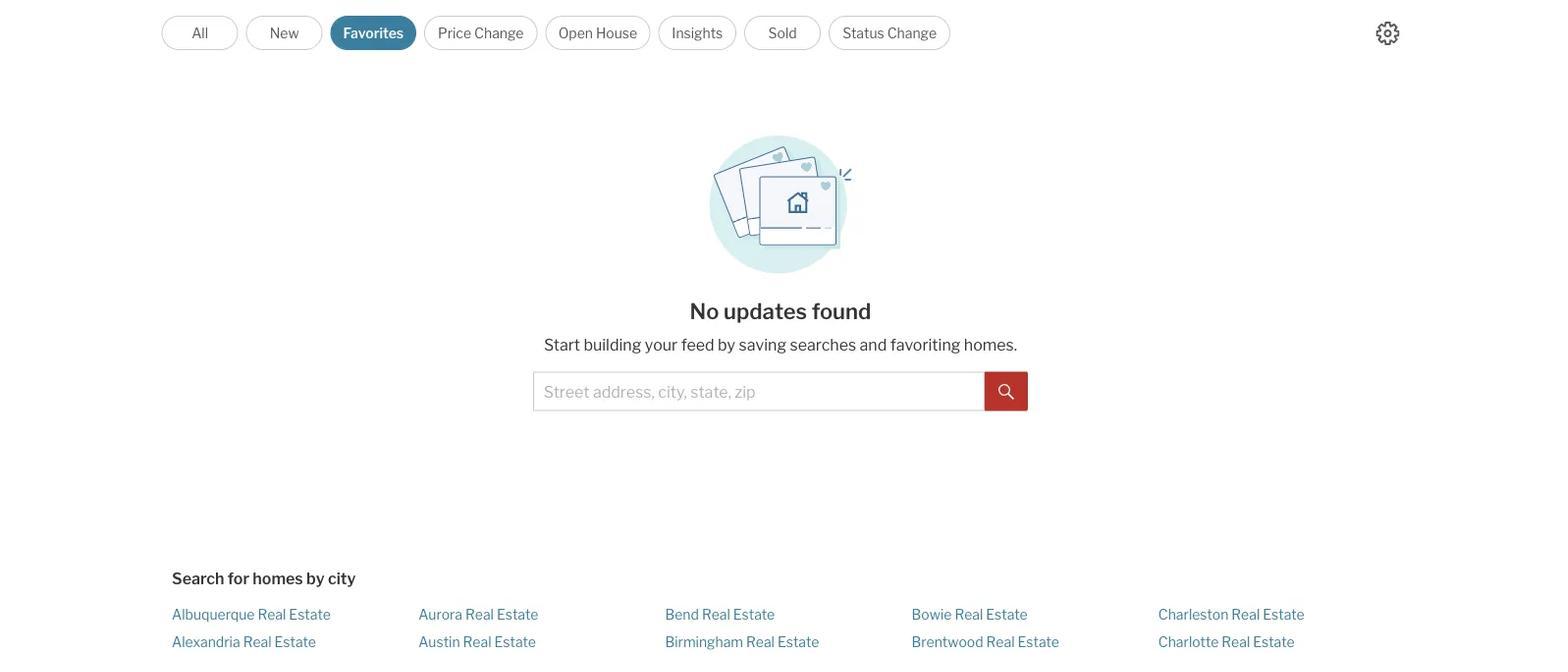 Task type: locate. For each thing, give the bounding box(es) containing it.
1 change from the left
[[475, 25, 524, 41]]

real up birmingham
[[702, 607, 731, 623]]

homes
[[253, 569, 303, 588]]

bend real estate
[[665, 607, 775, 623]]

charleston
[[1159, 607, 1229, 623]]

estate up the "birmingham real estate" link
[[734, 607, 775, 623]]

city
[[328, 569, 356, 588]]

estate down aurora real estate link
[[495, 633, 536, 650]]

estate down albuquerque real estate at the bottom of the page
[[275, 633, 316, 650]]

Sold radio
[[745, 16, 821, 50]]

estate up "charlotte real estate" link
[[1264, 607, 1305, 623]]

open house
[[559, 25, 638, 41]]

0 vertical spatial by
[[718, 335, 736, 355]]

all
[[192, 25, 208, 41]]

open
[[559, 25, 593, 41]]

house
[[596, 25, 638, 41]]

austin real estate
[[419, 633, 536, 650]]

real for bend
[[702, 607, 731, 623]]

bowie real estate
[[912, 607, 1028, 623]]

real down bend real estate
[[747, 633, 775, 650]]

real up "charlotte real estate" link
[[1232, 607, 1261, 623]]

by
[[718, 335, 736, 355], [307, 569, 325, 588]]

real for austin
[[463, 633, 492, 650]]

change inside option
[[475, 25, 524, 41]]

0 horizontal spatial by
[[307, 569, 325, 588]]

aurora real estate link
[[419, 607, 539, 623]]

favoriting
[[891, 335, 961, 355]]

change right status
[[888, 25, 937, 41]]

change right price
[[475, 25, 524, 41]]

charlotte real estate
[[1159, 633, 1295, 650]]

option group containing all
[[162, 16, 951, 50]]

charleston real estate
[[1159, 607, 1305, 623]]

searches
[[790, 335, 857, 355]]

albuquerque real estate
[[172, 607, 331, 623]]

aurora real estate
[[419, 607, 539, 623]]

2 change from the left
[[888, 25, 937, 41]]

for
[[228, 569, 249, 588]]

estate right birmingham
[[778, 633, 820, 650]]

change inside "radio"
[[888, 25, 937, 41]]

real down bowie real estate
[[987, 633, 1015, 650]]

estate down charleston real estate
[[1254, 633, 1295, 650]]

Status Change radio
[[829, 16, 951, 50]]

real
[[258, 607, 286, 623], [466, 607, 494, 623], [702, 607, 731, 623], [955, 607, 984, 623], [1232, 607, 1261, 623], [243, 633, 272, 650], [463, 633, 492, 650], [747, 633, 775, 650], [987, 633, 1015, 650], [1222, 633, 1251, 650]]

austin real estate link
[[419, 633, 536, 650]]

albuquerque
[[172, 607, 255, 623]]

option group
[[162, 16, 951, 50]]

and
[[860, 335, 887, 355]]

estate up austin real estate 'link' on the left bottom
[[497, 607, 539, 623]]

albuquerque real estate link
[[172, 607, 331, 623]]

birmingham real estate link
[[665, 633, 820, 650]]

estate
[[289, 607, 331, 623], [497, 607, 539, 623], [734, 607, 775, 623], [987, 607, 1028, 623], [1264, 607, 1305, 623], [275, 633, 316, 650], [495, 633, 536, 650], [778, 633, 820, 650], [1018, 633, 1060, 650], [1254, 633, 1295, 650]]

no
[[690, 298, 720, 324]]

estate for albuquerque real estate
[[289, 607, 331, 623]]

Open House radio
[[545, 16, 651, 50]]

bowie
[[912, 607, 952, 623]]

by right 'feed'
[[718, 335, 736, 355]]

real up austin real estate 'link' on the left bottom
[[466, 607, 494, 623]]

real for alexandria
[[243, 633, 272, 650]]

charleston real estate link
[[1159, 607, 1305, 623]]

real for charlotte
[[1222, 633, 1251, 650]]

submit search image
[[999, 384, 1015, 400]]

change
[[475, 25, 524, 41], [888, 25, 937, 41]]

1 horizontal spatial change
[[888, 25, 937, 41]]

real down charleston real estate
[[1222, 633, 1251, 650]]

estate down bowie real estate link
[[1018, 633, 1060, 650]]

real down albuquerque real estate at the bottom of the page
[[243, 633, 272, 650]]

price change
[[438, 25, 524, 41]]

alexandria real estate link
[[172, 633, 316, 650]]

status
[[843, 25, 885, 41]]

new
[[270, 25, 299, 41]]

estate down homes
[[289, 607, 331, 623]]

brentwood
[[912, 633, 984, 650]]

real down aurora real estate link
[[463, 633, 492, 650]]

bend real estate link
[[665, 607, 775, 623]]

estate for bend real estate
[[734, 607, 775, 623]]

start
[[544, 335, 581, 355]]

brentwood real estate
[[912, 633, 1060, 650]]

search
[[172, 569, 224, 588]]

real down homes
[[258, 607, 286, 623]]

estate for charlotte real estate
[[1254, 633, 1295, 650]]

estate for alexandria real estate
[[275, 633, 316, 650]]

aurora
[[419, 607, 463, 623]]

0 horizontal spatial change
[[475, 25, 524, 41]]

sold
[[769, 25, 797, 41]]

real for albuquerque
[[258, 607, 286, 623]]

saving
[[739, 335, 787, 355]]

real up brentwood real estate link
[[955, 607, 984, 623]]

price
[[438, 25, 472, 41]]

search for homes by city
[[172, 569, 356, 588]]

start building your feed by saving searches and favoriting homes.
[[544, 335, 1018, 355]]

by left city
[[307, 569, 325, 588]]

bend
[[665, 607, 699, 623]]

estate up brentwood real estate
[[987, 607, 1028, 623]]



Task type: vqa. For each thing, say whether or not it's contained in the screenshot.
Apartments
no



Task type: describe. For each thing, give the bounding box(es) containing it.
1 vertical spatial by
[[307, 569, 325, 588]]

no updates found
[[690, 298, 872, 324]]

real for charleston
[[1232, 607, 1261, 623]]

1 horizontal spatial by
[[718, 335, 736, 355]]

feed
[[681, 335, 715, 355]]

estate for bowie real estate
[[987, 607, 1028, 623]]

found
[[812, 298, 872, 324]]

real for bowie
[[955, 607, 984, 623]]

brentwood real estate link
[[912, 633, 1060, 650]]

insights
[[672, 25, 723, 41]]

Favorites radio
[[331, 16, 417, 50]]

estate for charleston real estate
[[1264, 607, 1305, 623]]

real for aurora
[[466, 607, 494, 623]]

Insights radio
[[659, 16, 737, 50]]

alexandria real estate
[[172, 633, 316, 650]]

Street address, city, state, zip search field
[[533, 372, 985, 411]]

Price Change radio
[[425, 16, 538, 50]]

status change
[[843, 25, 937, 41]]

austin
[[419, 633, 460, 650]]

favorites
[[343, 25, 404, 41]]

updates
[[724, 298, 808, 324]]

birmingham real estate
[[665, 633, 820, 650]]

All radio
[[162, 16, 238, 50]]

estate for austin real estate
[[495, 633, 536, 650]]

charlotte
[[1159, 633, 1219, 650]]

building
[[584, 335, 642, 355]]

charlotte real estate link
[[1159, 633, 1295, 650]]

estate for brentwood real estate
[[1018, 633, 1060, 650]]

New radio
[[246, 16, 323, 50]]

real for birmingham
[[747, 633, 775, 650]]

change for status change
[[888, 25, 937, 41]]

estate for birmingham real estate
[[778, 633, 820, 650]]

your
[[645, 335, 678, 355]]

real for brentwood
[[987, 633, 1015, 650]]

change for price change
[[475, 25, 524, 41]]

bowie real estate link
[[912, 607, 1028, 623]]

estate for aurora real estate
[[497, 607, 539, 623]]

homes.
[[964, 335, 1018, 355]]

birmingham
[[665, 633, 744, 650]]

alexandria
[[172, 633, 240, 650]]



